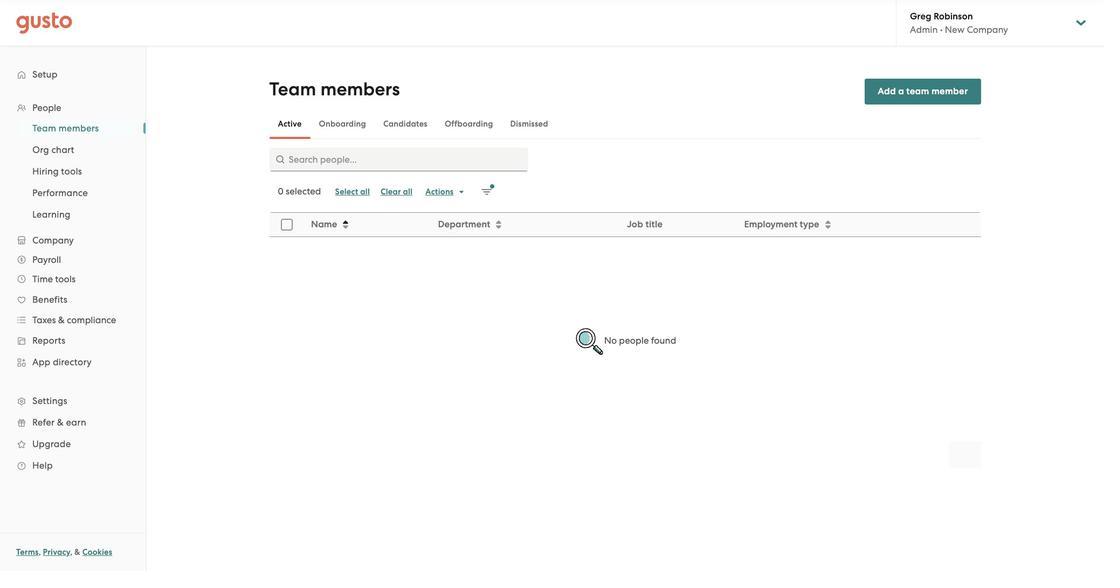 Task type: describe. For each thing, give the bounding box(es) containing it.
select all button
[[330, 183, 375, 201]]

no people found
[[605, 336, 677, 346]]

Select all rows on this page checkbox
[[275, 213, 299, 237]]

help link
[[11, 456, 135, 476]]

0 vertical spatial team members
[[269, 78, 400, 100]]

type
[[800, 219, 820, 230]]

payroll
[[32, 255, 61, 265]]

people button
[[11, 98, 135, 118]]

company button
[[11, 231, 135, 250]]

& for earn
[[57, 418, 64, 428]]

home image
[[16, 12, 72, 34]]

a
[[899, 86, 905, 97]]

team members tab list
[[269, 109, 982, 139]]

team inside "link"
[[32, 123, 56, 134]]

taxes & compliance button
[[11, 311, 135, 330]]

0 vertical spatial team
[[269, 78, 316, 100]]

privacy link
[[43, 548, 70, 558]]

help
[[32, 461, 53, 472]]

actions button
[[420, 183, 471, 201]]

company inside dropdown button
[[32, 235, 74, 246]]

settings
[[32, 396, 67, 407]]

app directory link
[[11, 353, 135, 372]]

people
[[32, 103, 61, 113]]

employment type button
[[738, 214, 981, 236]]

time tools button
[[11, 270, 135, 289]]

upgrade
[[32, 439, 71, 450]]

all for select all
[[361, 187, 370, 197]]

list containing people
[[0, 98, 146, 477]]

team members link
[[19, 119, 135, 138]]

member
[[932, 86, 969, 97]]

setup
[[32, 69, 58, 80]]

org chart
[[32, 145, 74, 155]]

payroll button
[[11, 250, 135, 270]]

robinson
[[934, 11, 974, 22]]

clear
[[381, 187, 401, 197]]

time tools
[[32, 274, 76, 285]]

add a team member button
[[866, 79, 982, 105]]

2 , from the left
[[70, 548, 72, 558]]

performance
[[32, 188, 88, 199]]

actions
[[426, 187, 454, 197]]

gusto navigation element
[[0, 46, 146, 494]]

select all
[[335, 187, 370, 197]]

refer & earn link
[[11, 413, 135, 433]]

offboarding button
[[436, 111, 502, 137]]

refer & earn
[[32, 418, 86, 428]]

tools for hiring tools
[[61, 166, 82, 177]]

active
[[278, 119, 302, 129]]

upgrade link
[[11, 435, 135, 454]]

add a team member
[[878, 86, 969, 97]]

compliance
[[67, 315, 116, 326]]

terms
[[16, 548, 39, 558]]

name
[[311, 219, 337, 230]]

setup link
[[11, 65, 135, 84]]

onboarding button
[[311, 111, 375, 137]]

offboarding
[[445, 119, 493, 129]]

onboarding
[[319, 119, 366, 129]]

hiring
[[32, 166, 59, 177]]

job
[[627, 219, 643, 230]]

cookies button
[[82, 547, 112, 559]]

department
[[438, 219, 490, 230]]

found
[[652, 336, 677, 346]]

selected
[[286, 186, 321, 197]]

new notifications image
[[482, 185, 495, 197]]

chart
[[51, 145, 74, 155]]

admin
[[911, 24, 939, 35]]



Task type: locate. For each thing, give the bounding box(es) containing it.
team members down people dropdown button
[[32, 123, 99, 134]]

0
[[278, 186, 284, 197]]

1 horizontal spatial team
[[269, 78, 316, 100]]

& left earn
[[57, 418, 64, 428]]

dismissed
[[511, 119, 549, 129]]

terms link
[[16, 548, 39, 558]]

all right select
[[361, 187, 370, 197]]

company up payroll
[[32, 235, 74, 246]]

reports link
[[11, 331, 135, 351]]

1 list from the top
[[0, 98, 146, 477]]

cookies
[[82, 548, 112, 558]]

benefits
[[32, 295, 67, 305]]

1 vertical spatial members
[[59, 123, 99, 134]]

0 horizontal spatial team members
[[32, 123, 99, 134]]

privacy
[[43, 548, 70, 558]]

new
[[946, 24, 965, 35]]

add
[[878, 86, 897, 97]]

list
[[0, 98, 146, 477], [0, 118, 146, 226]]

team members inside "link"
[[32, 123, 99, 134]]

& for compliance
[[58, 315, 65, 326]]

app
[[32, 357, 50, 368]]

clear all button
[[375, 183, 418, 201]]

2 vertical spatial &
[[74, 548, 80, 558]]

taxes
[[32, 315, 56, 326]]

candidates
[[384, 119, 428, 129]]

0 horizontal spatial all
[[361, 187, 370, 197]]

team
[[269, 78, 316, 100], [32, 123, 56, 134]]

learning link
[[19, 205, 135, 224]]

members down people dropdown button
[[59, 123, 99, 134]]

name button
[[305, 214, 431, 236]]

tools down payroll dropdown button
[[55, 274, 76, 285]]

employment type
[[745, 219, 820, 230]]

1 horizontal spatial members
[[321, 78, 400, 100]]

all
[[361, 187, 370, 197], [403, 187, 413, 197]]

0 horizontal spatial members
[[59, 123, 99, 134]]

tools for time tools
[[55, 274, 76, 285]]

& right the taxes
[[58, 315, 65, 326]]

& left cookies
[[74, 548, 80, 558]]

hiring tools
[[32, 166, 82, 177]]

0 horizontal spatial team
[[32, 123, 56, 134]]

company inside greg robinson admin • new company
[[968, 24, 1009, 35]]

, left privacy link
[[39, 548, 41, 558]]

1 all from the left
[[361, 187, 370, 197]]

1 vertical spatial company
[[32, 235, 74, 246]]

,
[[39, 548, 41, 558], [70, 548, 72, 558]]

people
[[620, 336, 649, 346]]

1 vertical spatial &
[[57, 418, 64, 428]]

0 vertical spatial tools
[[61, 166, 82, 177]]

tools down org chart link at the top left of page
[[61, 166, 82, 177]]

team
[[907, 86, 930, 97]]

company right new
[[968, 24, 1009, 35]]

1 horizontal spatial ,
[[70, 548, 72, 558]]

employment
[[745, 219, 798, 230]]

greg
[[911, 11, 932, 22]]

0 vertical spatial &
[[58, 315, 65, 326]]

reports
[[32, 336, 66, 346]]

clear all
[[381, 187, 413, 197]]

app directory
[[32, 357, 92, 368]]

department button
[[432, 214, 620, 236]]

time
[[32, 274, 53, 285]]

all inside "button"
[[403, 187, 413, 197]]

1 horizontal spatial team members
[[269, 78, 400, 100]]

&
[[58, 315, 65, 326], [57, 418, 64, 428], [74, 548, 80, 558]]

all for clear all
[[403, 187, 413, 197]]

title
[[646, 219, 663, 230]]

benefits link
[[11, 290, 135, 310]]

team down people
[[32, 123, 56, 134]]

0 vertical spatial members
[[321, 78, 400, 100]]

0 horizontal spatial ,
[[39, 548, 41, 558]]

•
[[941, 24, 943, 35]]

all inside button
[[361, 187, 370, 197]]

Search people... field
[[269, 148, 528, 172]]

tools
[[61, 166, 82, 177], [55, 274, 76, 285]]

members up onboarding
[[321, 78, 400, 100]]

all right clear
[[403, 187, 413, 197]]

& inside 'dropdown button'
[[58, 315, 65, 326]]

1 horizontal spatial company
[[968, 24, 1009, 35]]

1 vertical spatial tools
[[55, 274, 76, 285]]

org
[[32, 145, 49, 155]]

greg robinson admin • new company
[[911, 11, 1009, 35]]

1 horizontal spatial all
[[403, 187, 413, 197]]

dismissed button
[[502, 111, 557, 137]]

performance link
[[19, 183, 135, 203]]

1 , from the left
[[39, 548, 41, 558]]

tools inside dropdown button
[[55, 274, 76, 285]]

1 vertical spatial team members
[[32, 123, 99, 134]]

no
[[605, 336, 617, 346]]

terms , privacy , & cookies
[[16, 548, 112, 558]]

members
[[321, 78, 400, 100], [59, 123, 99, 134]]

team up active button
[[269, 78, 316, 100]]

list containing team members
[[0, 118, 146, 226]]

2 list from the top
[[0, 118, 146, 226]]

learning
[[32, 209, 71, 220]]

org chart link
[[19, 140, 135, 160]]

candidates button
[[375, 111, 436, 137]]

hiring tools link
[[19, 162, 135, 181]]

settings link
[[11, 392, 135, 411]]

2 all from the left
[[403, 187, 413, 197]]

select
[[335, 187, 359, 197]]

taxes & compliance
[[32, 315, 116, 326]]

, left cookies
[[70, 548, 72, 558]]

company
[[968, 24, 1009, 35], [32, 235, 74, 246]]

active button
[[269, 111, 311, 137]]

team members
[[269, 78, 400, 100], [32, 123, 99, 134]]

0 selected
[[278, 186, 321, 197]]

0 selected status
[[278, 186, 321, 197]]

directory
[[53, 357, 92, 368]]

1 vertical spatial team
[[32, 123, 56, 134]]

0 vertical spatial company
[[968, 24, 1009, 35]]

refer
[[32, 418, 55, 428]]

0 horizontal spatial company
[[32, 235, 74, 246]]

members inside "link"
[[59, 123, 99, 134]]

job title
[[627, 219, 663, 230]]

earn
[[66, 418, 86, 428]]

team members up onboarding
[[269, 78, 400, 100]]



Task type: vqa. For each thing, say whether or not it's contained in the screenshot.
Select
yes



